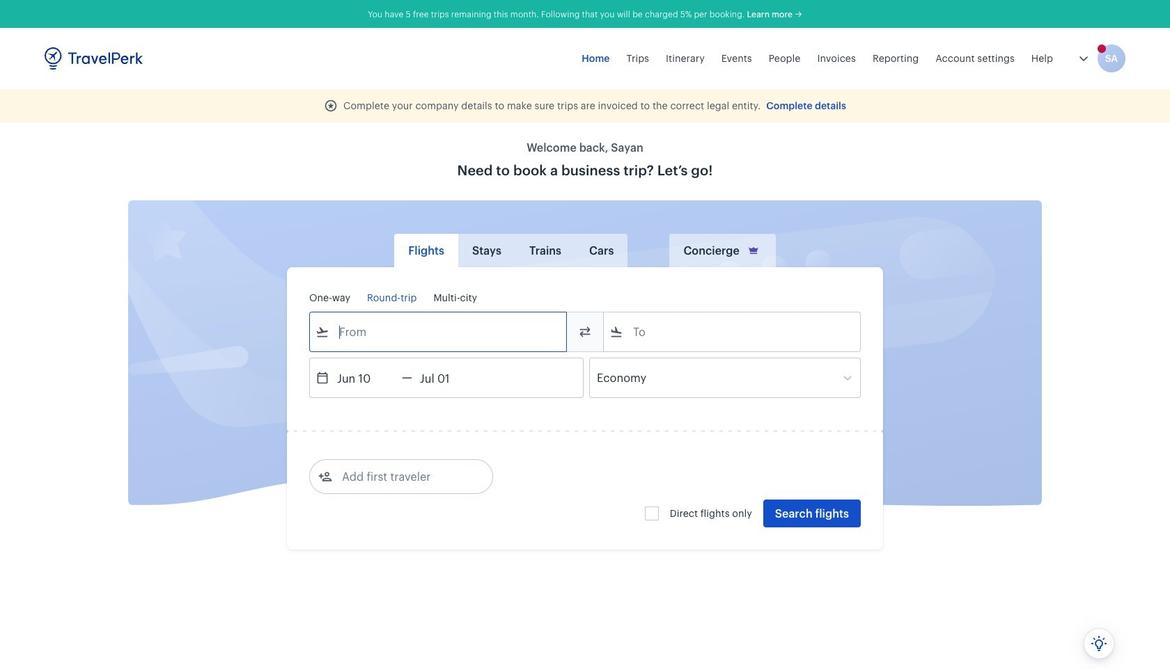 Task type: describe. For each thing, give the bounding box(es) containing it.
To search field
[[624, 321, 842, 344]]

Add first traveler search field
[[332, 466, 477, 488]]



Task type: locate. For each thing, give the bounding box(es) containing it.
Return text field
[[412, 359, 485, 398]]

Depart text field
[[330, 359, 402, 398]]

From search field
[[330, 321, 548, 344]]



